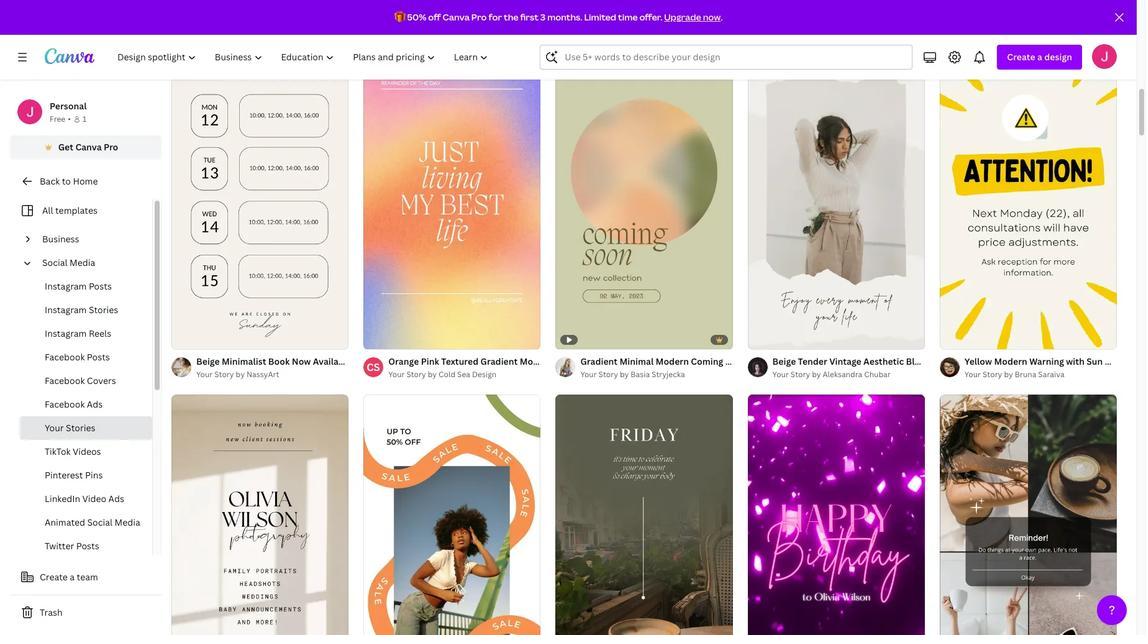 Task type: vqa. For each thing, say whether or not it's contained in the screenshot.
Orange
yes



Task type: locate. For each thing, give the bounding box(es) containing it.
create a team button
[[10, 565, 162, 590]]

story up your story by cold sea design link
[[462, 356, 485, 367]]

1 horizontal spatial modern
[[995, 356, 1028, 367]]

orange modern aesthetic sale promo fashion shop instagram story image
[[364, 395, 541, 635]]

1 vertical spatial canva
[[75, 141, 102, 153]]

posts for twitter posts
[[76, 540, 99, 552]]

available
[[313, 356, 352, 367]]

your down orange
[[389, 369, 405, 380]]

canva right the off
[[443, 11, 470, 23]]

by left "bruna"
[[1005, 369, 1014, 380]]

2 facebook from the top
[[45, 375, 85, 387]]

your down quote
[[581, 369, 597, 380]]

3 facebook from the top
[[45, 398, 85, 410]]

•
[[68, 114, 71, 124]]

all templates link
[[17, 199, 145, 223]]

instagram up instagram reels
[[45, 304, 87, 316]]

team
[[77, 571, 98, 583]]

create left design
[[1008, 51, 1036, 63]]

1 horizontal spatial gradient
[[581, 356, 618, 367]]

posts
[[89, 280, 112, 292], [87, 351, 110, 363], [76, 540, 99, 552]]

facebook up your stories
[[45, 398, 85, 410]]

instagram for instagram stories
[[45, 304, 87, 316]]

pins
[[85, 469, 103, 481]]

0 vertical spatial create
[[1008, 51, 1036, 63]]

ads down covers
[[87, 398, 103, 410]]

beige inside beige minimalist book now available appointments instagram story your story by nassyart
[[196, 356, 220, 367]]

story
[[407, 9, 426, 19], [599, 9, 619, 19], [462, 356, 485, 367], [649, 356, 672, 367], [814, 356, 837, 367], [949, 356, 972, 367], [215, 369, 234, 380], [407, 369, 426, 380], [599, 369, 619, 380], [791, 369, 811, 380], [983, 369, 1003, 380]]

back to home link
[[10, 169, 162, 194]]

0 vertical spatial canva
[[443, 11, 470, 23]]

canva right get
[[75, 141, 102, 153]]

by down the minimalist
[[236, 369, 245, 380]]

facebook ads link
[[20, 393, 152, 417]]

cold
[[439, 369, 456, 380]]

a inside button
[[70, 571, 75, 583]]

instagram down social media
[[45, 280, 87, 292]]

by left freya
[[620, 9, 629, 19]]

1 vertical spatial ads
[[109, 493, 124, 505]]

0 horizontal spatial a
[[70, 571, 75, 583]]

pro up back to home link
[[104, 141, 118, 153]]

a inside dropdown button
[[1038, 51, 1043, 63]]

instagram
[[45, 280, 87, 292], [45, 304, 87, 316], [45, 328, 87, 339], [417, 356, 459, 367], [604, 356, 647, 367]]

story down tender
[[791, 369, 811, 380]]

your down yellow
[[965, 369, 982, 380]]

by down tender
[[813, 369, 822, 380]]

0 vertical spatial social
[[42, 257, 68, 269]]

instagram up facebook posts
[[45, 328, 87, 339]]

for
[[489, 11, 502, 23]]

2 vertical spatial facebook
[[45, 398, 85, 410]]

by right 50%
[[428, 9, 437, 19]]

a for team
[[70, 571, 75, 583]]

by inside gradient minimal modern coming soon animated your story your story by basia stryjecka
[[620, 369, 629, 380]]

stories up the reels
[[89, 304, 118, 316]]

1 horizontal spatial media
[[115, 517, 140, 528]]

beige aesthetic photo collage quote instagram story image
[[940, 395, 1118, 635]]

design
[[463, 9, 487, 19], [472, 369, 497, 380]]

appointments
[[354, 356, 415, 367]]

animated inside gradient minimal modern coming soon animated your story your story by basia stryjecka
[[750, 356, 791, 367]]

1 horizontal spatial ads
[[109, 493, 124, 505]]

2 modern from the left
[[995, 356, 1028, 367]]

1 vertical spatial facebook
[[45, 375, 85, 387]]

minimalist
[[222, 356, 266, 367]]

1 vertical spatial create
[[40, 571, 68, 583]]

by down pink in the bottom of the page
[[428, 369, 437, 380]]

instagram for instagram reels
[[45, 328, 87, 339]]

a left team
[[70, 571, 75, 583]]

bruna
[[1016, 369, 1037, 380]]

0 horizontal spatial animated
[[45, 517, 85, 528]]

1 vertical spatial social
[[87, 517, 113, 528]]

design left for
[[463, 9, 487, 19]]

0 vertical spatial pro
[[472, 11, 487, 23]]

animated down linkedin
[[45, 517, 85, 528]]

facebook
[[45, 351, 85, 363], [45, 375, 85, 387], [45, 398, 85, 410]]

rays
[[1106, 356, 1126, 367]]

modern inside gradient minimal modern coming soon animated your story your story by basia stryjecka
[[656, 356, 689, 367]]

pinterest pins
[[45, 469, 103, 481]]

cs link
[[364, 357, 384, 377]]

aelina
[[439, 9, 461, 19]]

facebook for facebook ads
[[45, 398, 85, 410]]

0 horizontal spatial beige
[[196, 356, 220, 367]]

by inside yellow modern warning with sun rays insta your story by bruna saraiva
[[1005, 369, 1014, 380]]

0 vertical spatial facebook
[[45, 351, 85, 363]]

2 gradient from the left
[[581, 356, 618, 367]]

0 horizontal spatial pro
[[104, 141, 118, 153]]

create down twitter
[[40, 571, 68, 583]]

gradient inside orange pink textured gradient motivational quote instagram story your story by cold sea design
[[481, 356, 518, 367]]

get canva pro button
[[10, 136, 162, 159]]

0 vertical spatial stories
[[89, 304, 118, 316]]

twitter posts link
[[20, 535, 152, 558]]

story inside your story by freya saad link
[[599, 9, 619, 19]]

business link
[[37, 228, 145, 251]]

media up instagram posts
[[70, 257, 95, 269]]

modern inside yellow modern warning with sun rays insta your story by bruna saraiva
[[995, 356, 1028, 367]]

orange pink textured gradient motivational quote instagram story link
[[389, 355, 672, 369]]

instagram reels
[[45, 328, 111, 339]]

1 horizontal spatial a
[[1038, 51, 1043, 63]]

2 vertical spatial posts
[[76, 540, 99, 552]]

1 horizontal spatial canva
[[443, 11, 470, 23]]

twitter posts
[[45, 540, 99, 552]]

your story by cold sea design link
[[389, 369, 541, 381]]

1 horizontal spatial beige
[[773, 356, 797, 367]]

posts down social media link
[[89, 280, 112, 292]]

your story by nassyart link
[[196, 369, 349, 381]]

None search field
[[540, 45, 913, 70]]

1 vertical spatial posts
[[87, 351, 110, 363]]

create a design button
[[998, 45, 1083, 70]]

your story by basia stryjecka link
[[581, 369, 733, 381]]

instagram up cold
[[417, 356, 459, 367]]

1
[[83, 114, 87, 124]]

your inside beige minimalist book now available appointments instagram story your story by nassyart
[[196, 369, 213, 380]]

your left time at top right
[[581, 9, 597, 19]]

1 horizontal spatial create
[[1008, 51, 1036, 63]]

facebook inside the "facebook posts" link
[[45, 351, 85, 363]]

instagram up basia
[[604, 356, 647, 367]]

gradient up your story by cold sea design link
[[481, 356, 518, 367]]

social down video
[[87, 517, 113, 528]]

0 vertical spatial posts
[[89, 280, 112, 292]]

stories for your stories
[[66, 422, 95, 434]]

animated right soon
[[750, 356, 791, 367]]

create a design
[[1008, 51, 1073, 63]]

story down quote
[[599, 369, 619, 380]]

Search search field
[[565, 45, 905, 69]]

0 vertical spatial design
[[463, 9, 487, 19]]

ads right video
[[109, 493, 124, 505]]

aesthetic feminine motivation quote mood photo coffee your story image
[[556, 395, 733, 635]]

0 vertical spatial animated
[[750, 356, 791, 367]]

story right blog
[[949, 356, 972, 367]]

your story by aelina design link
[[389, 8, 541, 21]]

instagram for instagram posts
[[45, 280, 87, 292]]

0 horizontal spatial canva
[[75, 141, 102, 153]]

stories down facebook ads link
[[66, 422, 95, 434]]

beige left the minimalist
[[196, 356, 220, 367]]

your story by freya saad link
[[581, 8, 733, 21]]

by inside beige tender vintage aesthetic blog your story your story by aleksandra chubar
[[813, 369, 822, 380]]

gradient left minimal on the bottom right of page
[[581, 356, 618, 367]]

beige minimalist book now available appointments instagram story your story by nassyart
[[196, 356, 485, 380]]

animated social media link
[[20, 511, 152, 535]]

ads
[[87, 398, 103, 410], [109, 493, 124, 505]]

top level navigation element
[[109, 45, 499, 70]]

1 vertical spatial design
[[472, 369, 497, 380]]

modern up stryjecka
[[656, 356, 689, 367]]

modern up "bruna"
[[995, 356, 1028, 367]]

1 vertical spatial a
[[70, 571, 75, 583]]

animated
[[750, 356, 791, 367], [45, 517, 85, 528]]

0 horizontal spatial create
[[40, 571, 68, 583]]

saraiva
[[1039, 369, 1065, 380]]

canva inside button
[[75, 141, 102, 153]]

facebook for facebook posts
[[45, 351, 85, 363]]

sea
[[458, 369, 471, 380]]

posts down animated social media link
[[76, 540, 99, 552]]

1 horizontal spatial social
[[87, 517, 113, 528]]

1 vertical spatial stories
[[66, 422, 95, 434]]

social media link
[[37, 251, 145, 275]]

reels
[[89, 328, 111, 339]]

facebook up facebook ads
[[45, 375, 85, 387]]

0 vertical spatial a
[[1038, 51, 1043, 63]]

canva
[[443, 11, 470, 23], [75, 141, 102, 153]]

your left 'nassyart'
[[196, 369, 213, 380]]

0 horizontal spatial social
[[42, 257, 68, 269]]

posts down the reels
[[87, 351, 110, 363]]

a left design
[[1038, 51, 1043, 63]]

by
[[428, 9, 437, 19], [620, 9, 629, 19], [236, 369, 245, 380], [428, 369, 437, 380], [620, 369, 629, 380], [813, 369, 822, 380], [1005, 369, 1014, 380]]

animated inside animated social media link
[[45, 517, 85, 528]]

1 vertical spatial animated
[[45, 517, 85, 528]]

story down yellow
[[983, 369, 1003, 380]]

photography price list aesthetic shadow instagram story image
[[172, 395, 349, 635]]

minimal
[[620, 356, 654, 367]]

0 horizontal spatial ads
[[87, 398, 103, 410]]

by inside beige minimalist book now available appointments instagram story your story by nassyart
[[236, 369, 245, 380]]

1 vertical spatial pro
[[104, 141, 118, 153]]

facebook inside facebook covers link
[[45, 375, 85, 387]]

pro left for
[[472, 11, 487, 23]]

a
[[1038, 51, 1043, 63], [70, 571, 75, 583]]

orange pink textured gradient motivational quote instagram story image
[[364, 34, 541, 349]]

social down business
[[42, 257, 68, 269]]

create inside dropdown button
[[1008, 51, 1036, 63]]

get canva pro
[[58, 141, 118, 153]]

with
[[1067, 356, 1085, 367]]

facebook inside facebook ads link
[[45, 398, 85, 410]]

media down linkedin video ads link
[[115, 517, 140, 528]]

0 vertical spatial media
[[70, 257, 95, 269]]

instagram posts
[[45, 280, 112, 292]]

linkedin
[[45, 493, 80, 505]]

stories
[[89, 304, 118, 316], [66, 422, 95, 434]]

2 beige from the left
[[773, 356, 797, 367]]

tiktok videos link
[[20, 440, 152, 464]]

linkedin video ads
[[45, 493, 124, 505]]

upgrade
[[665, 11, 702, 23]]

facebook down instagram reels
[[45, 351, 85, 363]]

story down orange
[[407, 369, 426, 380]]

1 beige from the left
[[196, 356, 220, 367]]

social inside social media link
[[42, 257, 68, 269]]

1 vertical spatial media
[[115, 517, 140, 528]]

1 modern from the left
[[656, 356, 689, 367]]

beige left tender
[[773, 356, 797, 367]]

story right 🎁
[[407, 9, 426, 19]]

1 horizontal spatial animated
[[750, 356, 791, 367]]

facebook covers
[[45, 375, 116, 387]]

story left freya
[[599, 9, 619, 19]]

create inside button
[[40, 571, 68, 583]]

linkedin video ads link
[[20, 487, 152, 511]]

design right sea
[[472, 369, 497, 380]]

by left basia
[[620, 369, 629, 380]]

0 horizontal spatial modern
[[656, 356, 689, 367]]

social inside animated social media link
[[87, 517, 113, 528]]

gradient inside gradient minimal modern coming soon animated your story your story by basia stryjecka
[[581, 356, 618, 367]]

0 horizontal spatial gradient
[[481, 356, 518, 367]]

warning
[[1030, 356, 1065, 367]]

beige inside beige tender vintage aesthetic blog your story your story by aleksandra chubar
[[773, 356, 797, 367]]

1 facebook from the top
[[45, 351, 85, 363]]

instagram stories link
[[20, 298, 152, 322]]

1 gradient from the left
[[481, 356, 518, 367]]



Task type: describe. For each thing, give the bounding box(es) containing it.
social media
[[42, 257, 95, 269]]

soon
[[726, 356, 748, 367]]

vintage
[[830, 356, 862, 367]]

covers
[[87, 375, 116, 387]]

design
[[1045, 51, 1073, 63]]

a for design
[[1038, 51, 1043, 63]]

0 vertical spatial ads
[[87, 398, 103, 410]]

business
[[42, 233, 79, 245]]

stryjecka
[[652, 369, 685, 380]]

cold sea design element
[[364, 357, 384, 377]]

3
[[541, 11, 546, 23]]

now
[[292, 356, 311, 367]]

upgrade now button
[[665, 11, 721, 23]]

back
[[40, 175, 60, 187]]

your inside yellow modern warning with sun rays insta your story by bruna saraiva
[[965, 369, 982, 380]]

tender
[[799, 356, 828, 367]]

insta
[[1128, 356, 1147, 367]]

beige for beige minimalist book now available appointments instagram story
[[196, 356, 220, 367]]

your story by aelina design
[[389, 9, 487, 19]]

instagram stories
[[45, 304, 118, 316]]

yellow
[[965, 356, 993, 367]]

story inside your story by aelina design link
[[407, 9, 426, 19]]

free
[[50, 114, 65, 124]]

stories for instagram stories
[[89, 304, 118, 316]]

limited
[[585, 11, 617, 23]]

facebook for facebook covers
[[45, 375, 85, 387]]

beige tender vintage aesthetic blog your story image
[[748, 34, 926, 349]]

back to home
[[40, 175, 98, 187]]

story up 'aleksandra' at the right bottom
[[814, 356, 837, 367]]

free •
[[50, 114, 71, 124]]

coming
[[691, 356, 724, 367]]

50%
[[407, 11, 427, 23]]

facebook posts link
[[20, 346, 152, 369]]

story up 'your story by basia stryjecka' link
[[649, 356, 672, 367]]

tiktok
[[45, 446, 71, 458]]

chubar
[[865, 369, 891, 380]]

templates
[[55, 205, 98, 216]]

pinterest
[[45, 469, 83, 481]]

cold sea design image
[[364, 357, 384, 377]]

1 horizontal spatial pro
[[472, 11, 487, 23]]

facebook covers link
[[20, 369, 152, 393]]

blog
[[907, 356, 926, 367]]

your stories
[[45, 422, 95, 434]]

time
[[619, 11, 638, 23]]

pinterest pins link
[[20, 464, 152, 487]]

posts for facebook posts
[[87, 351, 110, 363]]

freya
[[631, 9, 651, 19]]

your inside orange pink textured gradient motivational quote instagram story your story by cold sea design
[[389, 369, 405, 380]]

videos
[[73, 446, 101, 458]]

orange pink textured gradient motivational quote instagram story your story by cold sea design
[[389, 356, 672, 380]]

posts for instagram posts
[[89, 280, 112, 292]]

design inside orange pink textured gradient motivational quote instagram story your story by cold sea design
[[472, 369, 497, 380]]

home
[[73, 175, 98, 187]]

pro inside button
[[104, 141, 118, 153]]

your left 'aleksandra' at the right bottom
[[773, 369, 789, 380]]

the
[[504, 11, 519, 23]]

your left 50%
[[389, 9, 405, 19]]

basia
[[631, 369, 650, 380]]

orange
[[389, 356, 419, 367]]

your up tiktok
[[45, 422, 64, 434]]

animated social media
[[45, 517, 140, 528]]

create a team
[[40, 571, 98, 583]]

facebook posts
[[45, 351, 110, 363]]

textured
[[442, 356, 479, 367]]

your story by freya saad
[[581, 9, 670, 19]]

beige tender vintage aesthetic blog your story link
[[773, 355, 972, 369]]

gradient minimal modern coming soon animated your story your story by basia stryjecka
[[581, 356, 837, 380]]

your right blog
[[928, 356, 947, 367]]

your left vintage
[[793, 356, 812, 367]]

pink
[[421, 356, 440, 367]]

aleksandra
[[823, 369, 863, 380]]

0 horizontal spatial media
[[70, 257, 95, 269]]

off
[[428, 11, 441, 23]]

trash
[[40, 607, 63, 619]]

yellow modern warning with sun rays instagram story image
[[940, 34, 1118, 349]]

beige for beige tender vintage aesthetic blog your story
[[773, 356, 797, 367]]

tiktok videos
[[45, 446, 101, 458]]

first
[[521, 11, 539, 23]]

twitter
[[45, 540, 74, 552]]

motivational
[[520, 356, 574, 367]]

quote
[[576, 356, 602, 367]]

yellow modern warning with sun rays insta your story by bruna saraiva
[[965, 356, 1147, 380]]

book
[[268, 356, 290, 367]]

beige tender vintage aesthetic blog your story your story by aleksandra chubar
[[773, 356, 972, 380]]

instagram inside beige minimalist book now available appointments instagram story your story by nassyart
[[417, 356, 459, 367]]

story down the minimalist
[[215, 369, 234, 380]]

your story by aleksandra chubar link
[[773, 369, 926, 381]]

yellow modern warning with sun rays insta link
[[965, 355, 1147, 369]]

by inside orange pink textured gradient motivational quote instagram story your story by cold sea design
[[428, 369, 437, 380]]

months.
[[548, 11, 583, 23]]

🎁 50% off canva pro for the first 3 months. limited time offer. upgrade now .
[[394, 11, 723, 23]]

aesthetic
[[864, 356, 905, 367]]

get
[[58, 141, 73, 153]]

your story by bruna saraiva link
[[965, 369, 1118, 381]]

instagram posts link
[[20, 275, 152, 298]]

create for create a design
[[1008, 51, 1036, 63]]

story inside yellow modern warning with sun rays insta your story by bruna saraiva
[[983, 369, 1003, 380]]

instagram inside orange pink textured gradient motivational quote instagram story your story by cold sea design
[[604, 356, 647, 367]]

gradient minimal modern coming soon animated your story link
[[581, 355, 837, 369]]

james peterson image
[[1093, 44, 1118, 69]]

offer.
[[640, 11, 663, 23]]

create for create a team
[[40, 571, 68, 583]]

beige minimalist book now available appointments instagram story image
[[172, 34, 349, 349]]



